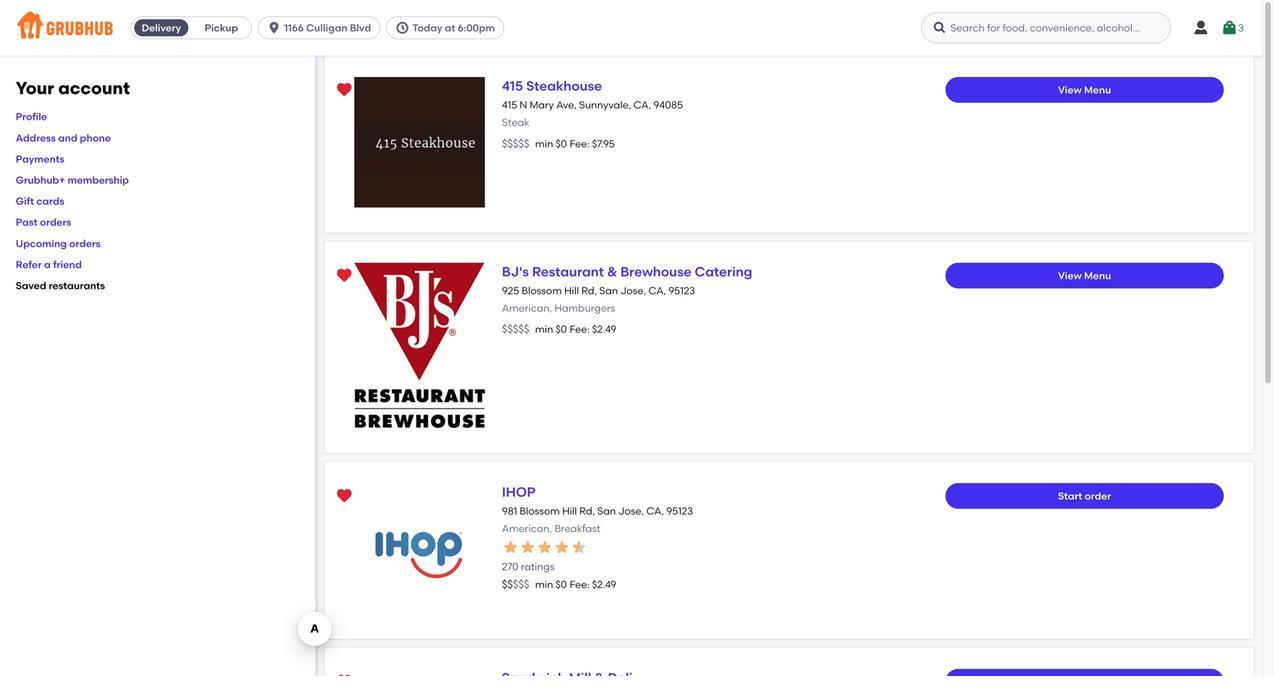 Task type: describe. For each thing, give the bounding box(es) containing it.
270
[[502, 561, 519, 573]]

$2.49 inside $$$$$ min $0 fee: $2.49
[[592, 323, 616, 336]]

view menu for bj's restaurant & brewhouse catering
[[1058, 270, 1111, 282]]

3 $$$$$ from the top
[[502, 578, 529, 591]]

ca, inside bj's restaurant & brewhouse catering 925 blossom hill rd, san jose, ca, 95123 american, hamburgers
[[649, 285, 666, 297]]

1166 culligan blvd button
[[258, 16, 386, 39]]

min $0 fee: $2.49
[[535, 579, 616, 591]]

view menu for 415 steakhouse
[[1058, 84, 1111, 96]]

415 steakhouse logo image
[[354, 77, 485, 208]]

catering
[[695, 264, 753, 280]]

view for bj's restaurant & brewhouse catering
[[1058, 270, 1082, 282]]

min for steakhouse
[[535, 138, 553, 150]]

address and phone
[[16, 132, 111, 144]]

brewhouse
[[621, 264, 692, 280]]

svg image for 3
[[1221, 19, 1238, 36]]

saved restaurant button for 415 steakhouse
[[331, 77, 357, 103]]

415 steakhouse 415 n mary ave, sunnyvale, ca, 94085 steak
[[502, 78, 683, 128]]

blvd
[[350, 22, 371, 34]]

415 steakhouse link
[[502, 78, 602, 94]]

your
[[16, 78, 54, 98]]

view for 415 steakhouse
[[1058, 84, 1082, 96]]

bj's restaurant & brewhouse catering 925 blossom hill rd, san jose, ca, 95123 american, hamburgers
[[502, 264, 753, 314]]

address
[[16, 132, 56, 144]]

saved
[[16, 280, 46, 292]]

proceed to checkout button
[[1063, 449, 1255, 475]]

pickup
[[205, 22, 238, 34]]

orders for upcoming orders
[[69, 238, 101, 250]]

proceed
[[1107, 456, 1148, 468]]

saved restaurant image for ihop
[[336, 488, 353, 505]]

$$$$$ min $0 fee: $7.95
[[502, 137, 615, 150]]

gift
[[16, 195, 34, 207]]

american, inside bj's restaurant & brewhouse catering 925 blossom hill rd, san jose, ca, 95123 american, hamburgers
[[502, 302, 552, 314]]

925
[[502, 285, 519, 297]]

mary
[[530, 99, 554, 111]]

270 ratings
[[502, 561, 555, 573]]

6:00pm
[[458, 22, 495, 34]]

981
[[502, 505, 517, 518]]

upcoming
[[16, 238, 67, 250]]

orders for past orders
[[40, 216, 71, 229]]

view menu button for 415 steakhouse
[[946, 77, 1224, 103]]

restaurant
[[532, 264, 604, 280]]

svg image for 1166 culligan blvd
[[267, 21, 281, 35]]

rd, inside ihop 981 blossom hill rd, san jose, ca, 95123 american, breakfast
[[579, 505, 595, 518]]

saved restaurant image for saved restaurant button associated with 415 steakhouse
[[336, 81, 353, 98]]

culligan
[[306, 22, 348, 34]]

ratings
[[521, 561, 555, 573]]

refer a friend
[[16, 259, 82, 271]]

start
[[1058, 490, 1083, 502]]

profile
[[16, 111, 47, 123]]

san inside bj's restaurant & brewhouse catering 925 blossom hill rd, san jose, ca, 95123 american, hamburgers
[[599, 285, 618, 297]]

your account
[[16, 78, 130, 98]]

ca, for 415
[[634, 99, 651, 111]]

ihop 981 blossom hill rd, san jose, ca, 95123 american, breakfast
[[502, 485, 693, 535]]

3 $0 from the top
[[556, 579, 567, 591]]

past orders
[[16, 216, 71, 229]]

3 min from the top
[[535, 579, 553, 591]]

upcoming orders link
[[16, 238, 101, 250]]

95123 inside ihop 981 blossom hill rd, san jose, ca, 95123 american, breakfast
[[667, 505, 693, 518]]

3 button
[[1221, 15, 1244, 41]]

refer a friend link
[[16, 259, 82, 271]]

payments link
[[16, 153, 64, 165]]

2 415 from the top
[[502, 99, 517, 111]]

gift cards
[[16, 195, 64, 207]]

steak
[[502, 116, 530, 128]]

today
[[413, 22, 442, 34]]

past
[[16, 216, 38, 229]]

saved restaurant button for ihop
[[331, 484, 357, 509]]

today at 6:00pm button
[[386, 16, 510, 39]]

breakfast
[[555, 523, 601, 535]]

and
[[58, 132, 77, 144]]

jose, inside bj's restaurant & brewhouse catering 925 blossom hill rd, san jose, ca, 95123 american, hamburgers
[[621, 285, 646, 297]]

ave,
[[556, 99, 577, 111]]

address and phone link
[[16, 132, 111, 144]]

grubhub+ membership
[[16, 174, 129, 186]]

membership
[[67, 174, 129, 186]]

fee: for restaurant
[[570, 323, 590, 336]]



Task type: locate. For each thing, give the bounding box(es) containing it.
min for restaurant
[[535, 323, 553, 336]]

hill inside bj's restaurant & brewhouse catering 925 blossom hill rd, san jose, ca, 95123 american, hamburgers
[[564, 285, 579, 297]]

1 saved restaurant image from the top
[[336, 267, 353, 284]]

bj's restaurant & brewhouse catering link
[[502, 264, 753, 280]]

0 vertical spatial saved restaurant image
[[336, 267, 353, 284]]

svg image for today at 6:00pm
[[395, 21, 410, 35]]

start order
[[1058, 490, 1111, 502]]

4 saved restaurant button from the top
[[331, 669, 357, 677]]

Search for food, convenience, alcohol... search field
[[921, 12, 1171, 44]]

$$$$$ for bj's
[[502, 323, 529, 336]]

fee: for steakhouse
[[570, 138, 590, 150]]

0 vertical spatial orders
[[40, 216, 71, 229]]

at
[[445, 22, 455, 34]]

2 view menu from the top
[[1058, 270, 1111, 282]]

friend
[[53, 259, 82, 271]]

grubhub+ membership link
[[16, 174, 129, 186]]

refer
[[16, 259, 42, 271]]

$0 for steakhouse
[[556, 138, 567, 150]]

$2.49
[[592, 323, 616, 336], [592, 579, 616, 591]]

n
[[520, 99, 527, 111]]

0 vertical spatial 415
[[502, 78, 523, 94]]

blossom inside ihop 981 blossom hill rd, san jose, ca, 95123 american, breakfast
[[520, 505, 560, 518]]

$0 right "$$"
[[556, 579, 567, 591]]

svg image inside '3' button
[[1221, 19, 1238, 36]]

restaurants
[[49, 280, 105, 292]]

415 left n
[[502, 99, 517, 111]]

0 vertical spatial view
[[1058, 84, 1082, 96]]

saved restaurants
[[16, 280, 105, 292]]

1 vertical spatial menu
[[1084, 270, 1111, 282]]

menu for 415 steakhouse
[[1084, 84, 1111, 96]]

$0 inside $$$$$ min $0 fee: $7.95
[[556, 138, 567, 150]]

2 min from the top
[[535, 323, 553, 336]]

bj's
[[502, 264, 529, 280]]

delivery button
[[131, 16, 191, 39]]

order
[[1085, 490, 1111, 502]]

1 vertical spatial blossom
[[520, 505, 560, 518]]

rd, up hamburgers
[[582, 285, 597, 297]]

bj's restaurant & brewhouse catering logo image
[[354, 263, 485, 428]]

orders up friend on the left of the page
[[69, 238, 101, 250]]

rd,
[[582, 285, 597, 297], [579, 505, 595, 518]]

saved restaurant image for 4th saved restaurant button
[[336, 674, 353, 677]]

$$$$$ for 415
[[502, 137, 529, 150]]

1 vertical spatial hill
[[562, 505, 577, 518]]

blossom right the 925
[[522, 285, 562, 297]]

95123 inside bj's restaurant & brewhouse catering 925 blossom hill rd, san jose, ca, 95123 american, hamburgers
[[669, 285, 695, 297]]

0 vertical spatial san
[[599, 285, 618, 297]]

proceed to checkout
[[1107, 456, 1211, 468]]

san down &
[[599, 285, 618, 297]]

1 $$$$$ from the top
[[502, 137, 529, 150]]

0 vertical spatial ca,
[[634, 99, 651, 111]]

1 $2.49 from the top
[[592, 323, 616, 336]]

1 vertical spatial orders
[[69, 238, 101, 250]]

2 saved restaurant button from the top
[[331, 263, 357, 289]]

1166 culligan blvd
[[284, 22, 371, 34]]

1 vertical spatial view menu
[[1058, 270, 1111, 282]]

view menu button for bj's restaurant & brewhouse catering
[[946, 263, 1224, 289]]

view
[[1058, 84, 1082, 96], [1058, 270, 1082, 282]]

san
[[599, 285, 618, 297], [597, 505, 616, 518]]

phone
[[80, 132, 111, 144]]

to
[[1151, 456, 1161, 468]]

0 vertical spatial hill
[[564, 285, 579, 297]]

3 saved restaurant button from the top
[[331, 484, 357, 509]]

main navigation navigation
[[0, 0, 1263, 56]]

profile link
[[16, 111, 47, 123]]

94085
[[654, 99, 683, 111]]

1 vertical spatial 415
[[502, 99, 517, 111]]

american, inside ihop 981 blossom hill rd, san jose, ca, 95123 american, breakfast
[[502, 523, 552, 535]]

fee: down breakfast
[[570, 579, 590, 591]]

1 vertical spatial view
[[1058, 270, 1082, 282]]

ca, inside 415 steakhouse 415 n mary ave, sunnyvale, ca, 94085 steak
[[634, 99, 651, 111]]

1 menu from the top
[[1084, 84, 1111, 96]]

svg image inside 1166 culligan blvd button
[[267, 21, 281, 35]]

american,
[[502, 302, 552, 314], [502, 523, 552, 535]]

1 vertical spatial san
[[597, 505, 616, 518]]

2 vertical spatial ca,
[[647, 505, 664, 518]]

$0 down hamburgers
[[556, 323, 567, 336]]

jose,
[[621, 285, 646, 297], [618, 505, 644, 518]]

orders up upcoming orders link at the left top
[[40, 216, 71, 229]]

0 vertical spatial min
[[535, 138, 553, 150]]

$$$$$ min $0 fee: $2.49
[[502, 323, 616, 336]]

fee: down hamburgers
[[570, 323, 590, 336]]

saved restaurant image
[[336, 81, 353, 98], [336, 674, 353, 677]]

min down the mary
[[535, 138, 553, 150]]

2 $0 from the top
[[556, 323, 567, 336]]

today at 6:00pm
[[413, 22, 495, 34]]

1 min from the top
[[535, 138, 553, 150]]

payments
[[16, 153, 64, 165]]

1 vertical spatial min
[[535, 323, 553, 336]]

$2.49 down breakfast
[[592, 579, 616, 591]]

american, down the 925
[[502, 302, 552, 314]]

0 vertical spatial $$$$$
[[502, 137, 529, 150]]

svg image inside today at 6:00pm button
[[395, 21, 410, 35]]

95123
[[669, 285, 695, 297], [667, 505, 693, 518]]

1 vertical spatial ca,
[[649, 285, 666, 297]]

saved restaurants link
[[16, 280, 105, 292]]

1 vertical spatial view menu button
[[946, 263, 1224, 289]]

1 view menu button from the top
[[946, 77, 1224, 103]]

saved restaurant button
[[331, 77, 357, 103], [331, 263, 357, 289], [331, 484, 357, 509], [331, 669, 357, 677]]

1 vertical spatial saved restaurant image
[[336, 488, 353, 505]]

$0 inside $$$$$ min $0 fee: $2.49
[[556, 323, 567, 336]]

1 vertical spatial rd,
[[579, 505, 595, 518]]

start order button
[[946, 484, 1224, 509]]

fee:
[[570, 138, 590, 150], [570, 323, 590, 336], [570, 579, 590, 591]]

min
[[535, 138, 553, 150], [535, 323, 553, 336], [535, 579, 553, 591]]

1 $0 from the top
[[556, 138, 567, 150]]

hill
[[564, 285, 579, 297], [562, 505, 577, 518]]

2 saved restaurant image from the top
[[336, 488, 353, 505]]

blossom down the ihop
[[520, 505, 560, 518]]

2 vertical spatial $$$$$
[[502, 578, 529, 591]]

san up breakfast
[[597, 505, 616, 518]]

ihop link
[[502, 485, 536, 500]]

fee: inside $$$$$ min $0 fee: $7.95
[[570, 138, 590, 150]]

0 vertical spatial $0
[[556, 138, 567, 150]]

san inside ihop 981 blossom hill rd, san jose, ca, 95123 american, breakfast
[[597, 505, 616, 518]]

ca,
[[634, 99, 651, 111], [649, 285, 666, 297], [647, 505, 664, 518]]

fee: left $7.95
[[570, 138, 590, 150]]

a
[[44, 259, 51, 271]]

hill down restaurant
[[564, 285, 579, 297]]

$$$$$ down the 925
[[502, 323, 529, 336]]

1 vertical spatial fee:
[[570, 323, 590, 336]]

min down ratings
[[535, 579, 553, 591]]

grubhub+
[[16, 174, 65, 186]]

0 vertical spatial fee:
[[570, 138, 590, 150]]

menu
[[1084, 84, 1111, 96], [1084, 270, 1111, 282]]

2 vertical spatial min
[[535, 579, 553, 591]]

2 vertical spatial $0
[[556, 579, 567, 591]]

star icon image
[[502, 539, 519, 556], [519, 539, 536, 556], [536, 539, 553, 556], [553, 539, 571, 556], [571, 539, 588, 556], [571, 539, 588, 556]]

view menu button
[[946, 77, 1224, 103], [946, 263, 1224, 289]]

rd, up breakfast
[[579, 505, 595, 518]]

1 view from the top
[[1058, 84, 1082, 96]]

1166
[[284, 22, 304, 34]]

$7.95
[[592, 138, 615, 150]]

1 vertical spatial $$$$$
[[502, 323, 529, 336]]

1 415 from the top
[[502, 78, 523, 94]]

min down restaurant
[[535, 323, 553, 336]]

1 american, from the top
[[502, 302, 552, 314]]

blossom inside bj's restaurant & brewhouse catering 925 blossom hill rd, san jose, ca, 95123 american, hamburgers
[[522, 285, 562, 297]]

2 american, from the top
[[502, 523, 552, 535]]

saved restaurant image for bj's restaurant & brewhouse catering
[[336, 267, 353, 284]]

checkout
[[1163, 456, 1211, 468]]

ca, inside ihop 981 blossom hill rd, san jose, ca, 95123 american, breakfast
[[647, 505, 664, 518]]

0 vertical spatial view menu button
[[946, 77, 1224, 103]]

$$
[[502, 578, 513, 591]]

2 saved restaurant image from the top
[[336, 674, 353, 677]]

cards
[[36, 195, 64, 207]]

hill up breakfast
[[562, 505, 577, 518]]

2 $$$$$ from the top
[[502, 323, 529, 336]]

ihop logo image
[[354, 484, 485, 614]]

hill inside ihop 981 blossom hill rd, san jose, ca, 95123 american, breakfast
[[562, 505, 577, 518]]

2 vertical spatial fee:
[[570, 579, 590, 591]]

$$$$$ down steak
[[502, 137, 529, 150]]

1 vertical spatial american,
[[502, 523, 552, 535]]

0 vertical spatial blossom
[[522, 285, 562, 297]]

1 vertical spatial jose,
[[618, 505, 644, 518]]

$$$$$
[[502, 137, 529, 150], [502, 323, 529, 336], [502, 578, 529, 591]]

hamburgers
[[555, 302, 615, 314]]

gift cards link
[[16, 195, 64, 207]]

min inside $$$$$ min $0 fee: $7.95
[[535, 138, 553, 150]]

$$$$$ down 270
[[502, 578, 529, 591]]

0 vertical spatial menu
[[1084, 84, 1111, 96]]

$0 down ave,
[[556, 138, 567, 150]]

1 vertical spatial $2.49
[[592, 579, 616, 591]]

ihop
[[502, 485, 536, 500]]

past orders link
[[16, 216, 71, 229]]

$0 for restaurant
[[556, 323, 567, 336]]

1 saved restaurant button from the top
[[331, 77, 357, 103]]

2 view menu button from the top
[[946, 263, 1224, 289]]

1 vertical spatial saved restaurant image
[[336, 674, 353, 677]]

saved restaurant button for bj's restaurant & brewhouse catering
[[331, 263, 357, 289]]

menu for bj's restaurant & brewhouse catering
[[1084, 270, 1111, 282]]

american, down 981
[[502, 523, 552, 535]]

3 fee: from the top
[[570, 579, 590, 591]]

0 vertical spatial saved restaurant image
[[336, 81, 353, 98]]

steakhouse
[[526, 78, 602, 94]]

0 vertical spatial $2.49
[[592, 323, 616, 336]]

2 $2.49 from the top
[[592, 579, 616, 591]]

1 vertical spatial $0
[[556, 323, 567, 336]]

0 vertical spatial jose,
[[621, 285, 646, 297]]

0 vertical spatial american,
[[502, 302, 552, 314]]

fee: inside $$$$$ min $0 fee: $2.49
[[570, 323, 590, 336]]

1 view menu from the top
[[1058, 84, 1111, 96]]

rd, inside bj's restaurant & brewhouse catering 925 blossom hill rd, san jose, ca, 95123 american, hamburgers
[[582, 285, 597, 297]]

1 saved restaurant image from the top
[[336, 81, 353, 98]]

0 vertical spatial 95123
[[669, 285, 695, 297]]

2 menu from the top
[[1084, 270, 1111, 282]]

1 fee: from the top
[[570, 138, 590, 150]]

svg image
[[1193, 19, 1210, 36], [1221, 19, 1238, 36], [267, 21, 281, 35], [395, 21, 410, 35]]

min inside $$$$$ min $0 fee: $2.49
[[535, 323, 553, 336]]

415 up n
[[502, 78, 523, 94]]

2 view from the top
[[1058, 270, 1082, 282]]

pickup button
[[191, 16, 251, 39]]

&
[[607, 264, 617, 280]]

account
[[58, 78, 130, 98]]

view menu
[[1058, 84, 1111, 96], [1058, 270, 1111, 282]]

0 vertical spatial rd,
[[582, 285, 597, 297]]

sunnyvale,
[[579, 99, 631, 111]]

3
[[1238, 22, 1244, 34]]

ca, for ihop
[[647, 505, 664, 518]]

1 vertical spatial 95123
[[667, 505, 693, 518]]

delivery
[[142, 22, 181, 34]]

upcoming orders
[[16, 238, 101, 250]]

2 fee: from the top
[[570, 323, 590, 336]]

saved restaurant image
[[336, 267, 353, 284], [336, 488, 353, 505]]

415
[[502, 78, 523, 94], [502, 99, 517, 111]]

$2.49 down hamburgers
[[592, 323, 616, 336]]

jose, inside ihop 981 blossom hill rd, san jose, ca, 95123 american, breakfast
[[618, 505, 644, 518]]

svg image
[[933, 21, 947, 35]]

0 vertical spatial view menu
[[1058, 84, 1111, 96]]



Task type: vqa. For each thing, say whether or not it's contained in the screenshot.
search
no



